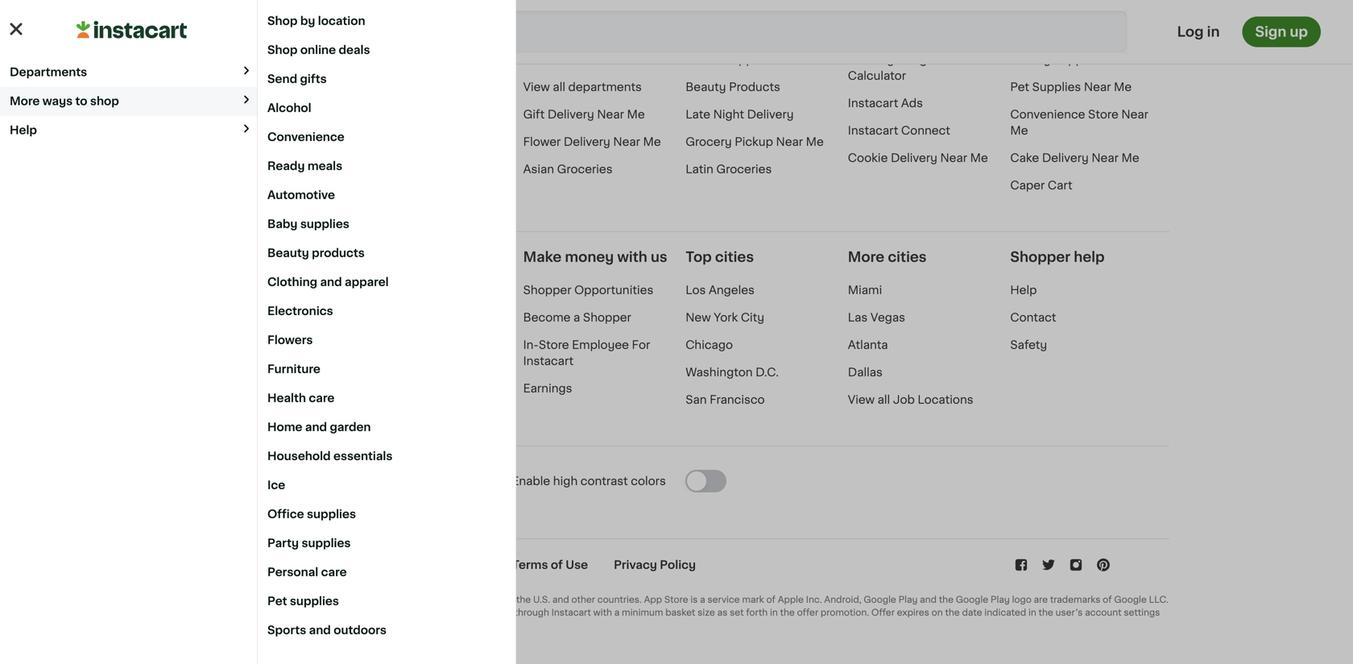 Task type: describe. For each thing, give the bounding box(es) containing it.
first
[[441, 608, 459, 617]]

supplies for beauty
[[1054, 54, 1103, 65]]

near for grocery pickup near me
[[777, 136, 804, 147]]

of left use
[[551, 559, 563, 570]]

safety
[[1011, 339, 1048, 350]]

android,
[[825, 595, 862, 604]]

shop online deals
[[268, 44, 370, 56]]

essentials
[[334, 451, 393, 462]]

furniture
[[268, 363, 321, 375]]

near for flower delivery near me
[[614, 136, 641, 147]]

1 vertical spatial promotion.
[[323, 621, 372, 630]]

alcohol
[[268, 102, 312, 114]]

baby supplies link
[[258, 210, 516, 239]]

caper cart link
[[1011, 180, 1073, 191]]

me for grocery pickup near me
[[806, 136, 824, 147]]

washington d.c. link
[[686, 367, 779, 378]]

as
[[718, 608, 728, 617]]

near for pet supplies near me
[[1085, 81, 1112, 93]]

latin groceries link
[[686, 163, 772, 175]]

instacart inside the apple and the apple logo are trademarks of apple inc., registered in the u.s. and other countries. app store is a service mark of apple inc. android, google play and the google play logo are trademarks of google llc. terms for free delivery (first order): offer valid on first order made through instacart with a minimum basket size as set forth in the offer promotion. offer expires on the date indicated in the user's account settings or displayed in the offer promotion.
[[552, 608, 591, 617]]

1 offer from the left
[[379, 608, 403, 617]]

delivery for cookie delivery near me
[[891, 152, 938, 163]]

convenience for convenience
[[268, 131, 345, 143]]

us
[[651, 250, 668, 264]]

sign up button
[[1243, 17, 1322, 47]]

electronics link
[[258, 297, 516, 326]]

flowers link
[[258, 326, 516, 355]]

groceries for delivery
[[557, 163, 613, 175]]

more for more ways to shop
[[10, 96, 40, 107]]

new york city
[[686, 312, 765, 323]]

in-
[[524, 339, 539, 350]]

made
[[487, 608, 512, 617]]

in down free
[[272, 621, 280, 630]]

health
[[268, 392, 306, 404]]

pinterest image
[[1096, 557, 1112, 573]]

cookie delivery near me
[[848, 152, 989, 163]]

location
[[318, 15, 366, 27]]

1 play from the left
[[899, 595, 918, 604]]

me for convenience store near me
[[1011, 125, 1029, 136]]

ice
[[268, 480, 286, 491]]

latin groceries
[[686, 163, 772, 175]]

android link
[[301, 282, 347, 298]]

contrast
[[581, 475, 628, 487]]

terms of use
[[513, 559, 588, 570]]

2 trademarks from the left
[[1051, 595, 1101, 604]]

washington d.c.
[[686, 367, 779, 378]]

privacy policy link
[[614, 559, 696, 570]]

with inside the apple and the apple logo are trademarks of apple inc., registered in the u.s. and other countries. app store is a service mark of apple inc. android, google play and the google play logo are trademarks of google llc. terms for free delivery (first order): offer valid on first order made through instacart with a minimum basket size as set forth in the offer promotion. offer expires on the date indicated in the user's account settings or displayed in the offer promotion.
[[594, 608, 612, 617]]

delivery up "grocery pickup near me"
[[748, 109, 794, 120]]

1 horizontal spatial offer
[[798, 608, 819, 617]]

sports and outdoors
[[268, 625, 387, 636]]

products
[[312, 247, 365, 259]]

ready
[[268, 160, 305, 172]]

furniture link
[[258, 355, 516, 384]]

2 on from the left
[[932, 608, 943, 617]]

shopper up employee
[[583, 312, 632, 323]]

for
[[245, 608, 257, 617]]

instacart connect link
[[848, 125, 951, 136]]

view more details here.
[[374, 621, 483, 630]]

flowers
[[268, 334, 313, 346]]

free
[[259, 608, 279, 617]]

flower delivery near me link
[[524, 136, 661, 147]]

valid
[[405, 608, 425, 617]]

meals
[[308, 160, 343, 172]]

0 vertical spatial terms
[[513, 559, 548, 570]]

instacart home image
[[58, 21, 179, 40]]

clothing and apparel link
[[258, 268, 516, 297]]

grocery for grocery pickup near me
[[686, 136, 732, 147]]

0 horizontal spatial offer
[[300, 621, 321, 630]]

and for outdoors
[[309, 625, 331, 636]]

become a shopper link
[[524, 312, 632, 323]]

groceries for pickup
[[717, 163, 772, 175]]

shopper opportunities link
[[524, 284, 654, 296]]

view all departments
[[524, 81, 642, 93]]

view all job locations link
[[848, 394, 974, 405]]

employee
[[572, 339, 629, 350]]

pet for pet supplies near me
[[1011, 81, 1030, 93]]

in up made
[[506, 595, 514, 604]]

registered
[[459, 595, 504, 604]]

baked goods
[[524, 54, 600, 65]]

party supplies link
[[258, 529, 516, 558]]

and up the expires
[[921, 595, 937, 604]]

home and garden
[[268, 422, 371, 433]]

instacart down calculator
[[848, 97, 899, 109]]

automotive link
[[258, 181, 516, 210]]

me for gift delivery near me
[[627, 109, 645, 120]]

in-store employee for instacart
[[524, 339, 651, 367]]

ready meals link
[[258, 152, 516, 181]]

1 trademarks from the left
[[346, 595, 396, 604]]

departments
[[10, 66, 87, 78]]

4 apple from the left
[[778, 595, 804, 604]]

2 apple from the left
[[279, 595, 305, 604]]

policy
[[660, 559, 696, 570]]

view for view all departments
[[524, 81, 550, 93]]

1 vertical spatial become
[[524, 312, 571, 323]]

minimum
[[622, 608, 664, 617]]

privacy policy
[[614, 559, 696, 570]]

care for personal care
[[321, 567, 347, 578]]

dallas
[[848, 367, 883, 378]]

shopper down make
[[524, 284, 572, 296]]

vegas
[[871, 312, 906, 323]]

0 vertical spatial with
[[618, 250, 648, 264]]

clothing
[[268, 276, 318, 288]]

shopper up clothing and apparel
[[289, 250, 349, 264]]

a right is
[[700, 595, 706, 604]]

earnings link
[[524, 383, 573, 394]]

instacart ads
[[848, 97, 924, 109]]

asian
[[524, 163, 555, 175]]

in inside "button"
[[1208, 25, 1221, 39]]

a down the shopper opportunities link
[[574, 312, 581, 323]]

displayed
[[227, 621, 270, 630]]

enable high contrast colors
[[512, 475, 666, 487]]

of up valid
[[398, 595, 408, 604]]

opportunities
[[575, 284, 654, 296]]

a up clothing
[[277, 250, 286, 264]]

view all job locations
[[848, 394, 974, 405]]

shopper opportunities
[[524, 284, 654, 296]]

near for cookie delivery near me
[[941, 152, 968, 163]]

and right u.s. on the left bottom of the page
[[553, 595, 570, 604]]

near for beauty supplies near me
[[1106, 54, 1133, 65]]

all for job
[[878, 394, 891, 405]]

cart
[[1048, 180, 1073, 191]]

user's
[[1056, 608, 1083, 617]]

departments
[[569, 81, 642, 93]]

date
[[963, 608, 983, 617]]

of right mark
[[767, 595, 776, 604]]

city
[[741, 312, 765, 323]]

2 are from the left
[[1035, 595, 1049, 604]]

in right forth
[[770, 608, 778, 617]]

send
[[268, 73, 297, 85]]

android play store logo image
[[279, 284, 291, 296]]

store for convenience
[[1089, 109, 1119, 120]]

1 vertical spatial help
[[1011, 284, 1038, 296]]

delivery for gift delivery near me
[[548, 109, 595, 120]]

atlanta
[[848, 339, 889, 350]]

washington
[[686, 367, 753, 378]]

use
[[566, 559, 588, 570]]

instagram image
[[1069, 557, 1085, 573]]

or
[[215, 621, 224, 630]]

here.
[[459, 621, 483, 630]]

shop online deals link
[[258, 35, 516, 64]]



Task type: vqa. For each thing, say whether or not it's contained in the screenshot.
'New York City'
yes



Task type: locate. For each thing, give the bounding box(es) containing it.
privacy
[[614, 559, 658, 570]]

grocery for grocery budget calculator
[[848, 54, 895, 65]]

1 vertical spatial grocery
[[686, 136, 732, 147]]

cities for more cities
[[888, 250, 927, 264]]

care inside "link"
[[321, 567, 347, 578]]

office inside main menu "dialog"
[[268, 509, 304, 520]]

party
[[268, 538, 299, 549]]

beauty up late
[[686, 81, 727, 93]]

convenience down the pet supplies near me
[[1011, 109, 1086, 120]]

3 apple from the left
[[410, 595, 436, 604]]

view down dallas
[[848, 394, 875, 405]]

0 horizontal spatial help
[[10, 125, 37, 136]]

near inside convenience store near me
[[1122, 109, 1149, 120]]

store down the pet supplies near me
[[1089, 109, 1119, 120]]

instacart down other
[[552, 608, 591, 617]]

care up home and garden
[[309, 392, 335, 404]]

me for cookie delivery near me
[[971, 152, 989, 163]]

become up in-
[[524, 312, 571, 323]]

care down party supplies
[[321, 567, 347, 578]]

supplies down office supplies
[[302, 538, 351, 549]]

all
[[553, 81, 566, 93], [878, 394, 891, 405]]

1 horizontal spatial groceries
[[717, 163, 772, 175]]

terms inside the apple and the apple logo are trademarks of apple inc., registered in the u.s. and other countries. app store is a service mark of apple inc. android, google play and the google play logo are trademarks of google llc. terms for free delivery (first order): offer valid on first order made through instacart with a minimum basket size as set forth in the offer promotion. offer expires on the date indicated in the user's account settings or displayed in the offer promotion.
[[215, 608, 242, 617]]

help down more ways to shop
[[10, 125, 37, 136]]

supplies up (first
[[290, 596, 339, 607]]

grocery budget calculator
[[848, 54, 939, 81]]

supplies for baby supplies
[[300, 218, 350, 230]]

1 horizontal spatial play
[[991, 595, 1010, 604]]

beauty up clothing
[[268, 247, 309, 259]]

delivery down view all departments
[[548, 109, 595, 120]]

0 vertical spatial offer
[[798, 608, 819, 617]]

google
[[864, 595, 897, 604], [956, 595, 989, 604], [1115, 595, 1147, 604]]

0 vertical spatial all
[[553, 81, 566, 93]]

convenience for convenience store near me
[[1011, 109, 1086, 120]]

0 horizontal spatial cities
[[716, 250, 754, 264]]

store inside the apple and the apple logo are trademarks of apple inc., registered in the u.s. and other countries. app store is a service mark of apple inc. android, google play and the google play logo are trademarks of google llc. terms for free delivery (first order): offer valid on first order made through instacart with a minimum basket size as set forth in the offer promotion. offer expires on the date indicated in the user's account settings or displayed in the offer promotion.
[[665, 595, 689, 604]]

office up party
[[268, 509, 304, 520]]

0 horizontal spatial play
[[899, 595, 918, 604]]

trademarks up order):
[[346, 595, 396, 604]]

settings
[[1125, 608, 1161, 617]]

and up for in the left of the page
[[243, 595, 260, 604]]

help button
[[0, 116, 257, 145]]

0 horizontal spatial beauty
[[268, 247, 309, 259]]

apple left inc.
[[778, 595, 804, 604]]

cities for top cities
[[716, 250, 754, 264]]

shop by location link
[[258, 6, 516, 35]]

0 vertical spatial shop
[[268, 15, 298, 27]]

1 horizontal spatial cities
[[888, 250, 927, 264]]

delivery down pet supplies
[[281, 608, 318, 617]]

pet down beauty supplies near me at top right
[[1011, 81, 1030, 93]]

1 on from the left
[[428, 608, 439, 617]]

1 groceries from the left
[[557, 163, 613, 175]]

2 groceries from the left
[[717, 163, 772, 175]]

sports and outdoors link
[[258, 616, 516, 645]]

convenience store near me
[[1011, 109, 1149, 136]]

san francisco
[[686, 394, 765, 405]]

of up account
[[1103, 595, 1113, 604]]

care for health care
[[309, 392, 335, 404]]

1 vertical spatial shop
[[268, 44, 298, 56]]

convenience inside convenience store near me
[[1011, 109, 1086, 120]]

1 horizontal spatial office
[[686, 54, 722, 65]]

play up indicated
[[991, 595, 1010, 604]]

beauty products link
[[686, 81, 781, 93]]

1 vertical spatial with
[[594, 608, 612, 617]]

2 horizontal spatial beauty
[[1011, 54, 1052, 65]]

on right the expires
[[932, 608, 943, 617]]

view for view more details here.
[[374, 621, 397, 630]]

1 horizontal spatial help
[[1011, 284, 1038, 296]]

supplies up beauty products at the top of page
[[300, 218, 350, 230]]

0 horizontal spatial become a shopper
[[215, 250, 349, 264]]

me inside convenience store near me
[[1011, 125, 1029, 136]]

with down countries.
[[594, 608, 612, 617]]

gift
[[524, 109, 545, 120]]

ios link
[[238, 282, 259, 298]]

delivery up cart
[[1043, 152, 1089, 163]]

log
[[1178, 25, 1204, 39]]

ready meals
[[268, 160, 343, 172]]

delivery down connect
[[891, 152, 938, 163]]

0 horizontal spatial on
[[428, 608, 439, 617]]

baby
[[268, 218, 298, 230]]

gifts
[[300, 73, 327, 85]]

logo up indicated
[[1013, 595, 1032, 604]]

1 vertical spatial view
[[848, 394, 875, 405]]

and for apparel
[[320, 276, 342, 288]]

0 vertical spatial help
[[10, 125, 37, 136]]

0 horizontal spatial terms
[[215, 608, 242, 617]]

offer
[[379, 608, 403, 617], [872, 608, 895, 617]]

more inside dropdown button
[[10, 96, 40, 107]]

0 vertical spatial more
[[10, 96, 40, 107]]

grocery up latin
[[686, 136, 732, 147]]

apple up or
[[215, 595, 241, 604]]

0 vertical spatial become
[[215, 250, 274, 264]]

google up "date" at the right bottom of page
[[956, 595, 989, 604]]

trademarks
[[346, 595, 396, 604], [1051, 595, 1101, 604]]

home and garden link
[[258, 413, 516, 442]]

convenience inside main menu "dialog"
[[268, 131, 345, 143]]

2 cities from the left
[[888, 250, 927, 264]]

in right indicated
[[1029, 608, 1037, 617]]

beauty inside beauty products link
[[268, 247, 309, 259]]

cities up vegas
[[888, 250, 927, 264]]

beauty
[[1011, 54, 1052, 65], [686, 81, 727, 93], [268, 247, 309, 259]]

view down pet supplies link
[[374, 621, 397, 630]]

indicated
[[985, 608, 1027, 617]]

beauty for pet
[[1011, 54, 1052, 65]]

help up the contact
[[1011, 284, 1038, 296]]

0 horizontal spatial trademarks
[[346, 595, 396, 604]]

near down departments
[[597, 109, 625, 120]]

pet supplies
[[268, 596, 339, 607]]

home
[[268, 422, 303, 433]]

asian groceries
[[524, 163, 613, 175]]

shop up send
[[268, 44, 298, 56]]

more ways to shop button
[[0, 87, 257, 116]]

cities up angeles
[[716, 250, 754, 264]]

1 horizontal spatial pet
[[1011, 81, 1030, 93]]

1 horizontal spatial view
[[524, 81, 550, 93]]

money
[[565, 250, 614, 264]]

shop for shop by location
[[268, 15, 298, 27]]

apple
[[215, 595, 241, 604], [279, 595, 305, 604], [410, 595, 436, 604], [778, 595, 804, 604]]

2 shop from the top
[[268, 44, 298, 56]]

0 horizontal spatial are
[[329, 595, 343, 604]]

2 horizontal spatial store
[[1089, 109, 1119, 120]]

care inside 'link'
[[309, 392, 335, 404]]

me for pet supplies near me
[[1115, 81, 1132, 93]]

supplies for party supplies
[[302, 538, 351, 549]]

1 horizontal spatial trademarks
[[1051, 595, 1101, 604]]

beauty supplies near me link
[[1011, 54, 1154, 65]]

office up beauty products link
[[686, 54, 722, 65]]

supplies up products
[[725, 54, 773, 65]]

earnings
[[524, 383, 573, 394]]

3 google from the left
[[1115, 595, 1147, 604]]

1 horizontal spatial become
[[524, 312, 571, 323]]

pet for pet supplies
[[268, 596, 287, 607]]

garden
[[330, 422, 371, 433]]

terms of use link
[[513, 559, 588, 570]]

0 vertical spatial office
[[686, 54, 722, 65]]

main menu dialog
[[0, 0, 1354, 664]]

0 horizontal spatial all
[[553, 81, 566, 93]]

shop inside "link"
[[268, 44, 298, 56]]

shop for shop online deals
[[268, 44, 298, 56]]

me for cake delivery near me
[[1122, 152, 1140, 163]]

0 vertical spatial promotion.
[[821, 608, 870, 617]]

0 vertical spatial convenience
[[1011, 109, 1086, 120]]

connect
[[902, 125, 951, 136]]

2 google from the left
[[956, 595, 989, 604]]

supplies for office supplies
[[307, 509, 356, 520]]

1 are from the left
[[329, 595, 343, 604]]

offer down (first
[[300, 621, 321, 630]]

a down countries.
[[615, 608, 620, 617]]

2 vertical spatial beauty
[[268, 247, 309, 259]]

by
[[300, 15, 315, 27]]

pet supplies near me link
[[1011, 81, 1132, 93]]

1 vertical spatial all
[[878, 394, 891, 405]]

convenience store near me link
[[1011, 109, 1149, 136]]

0 horizontal spatial convenience
[[268, 131, 345, 143]]

convenience up ready meals
[[268, 131, 345, 143]]

send gifts link
[[258, 64, 516, 93]]

and down products
[[320, 276, 342, 288]]

chicago
[[686, 339, 733, 350]]

1 vertical spatial become a shopper
[[524, 312, 632, 323]]

1 vertical spatial beauty
[[686, 81, 727, 93]]

delivery inside the apple and the apple logo are trademarks of apple inc., registered in the u.s. and other countries. app store is a service mark of apple inc. android, google play and the google play logo are trademarks of google llc. terms for free delivery (first order): offer valid on first order made through instacart with a minimum basket size as set forth in the offer promotion. offer expires on the date indicated in the user's account settings or displayed in the offer promotion.
[[281, 608, 318, 617]]

close main menu image
[[6, 19, 26, 39]]

2 vertical spatial view
[[374, 621, 397, 630]]

logo
[[308, 595, 327, 604], [1013, 595, 1032, 604]]

0 horizontal spatial offer
[[379, 608, 403, 617]]

instacart down in-
[[524, 355, 574, 367]]

through
[[515, 608, 550, 617]]

basket
[[666, 608, 696, 617]]

grocery
[[848, 54, 895, 65], [686, 136, 732, 147]]

near down gift delivery near me
[[614, 136, 641, 147]]

play up the expires
[[899, 595, 918, 604]]

become a shopper up clothing
[[215, 250, 349, 264]]

1 vertical spatial care
[[321, 567, 347, 578]]

1 horizontal spatial more
[[848, 250, 885, 264]]

help
[[1075, 250, 1105, 264]]

1 horizontal spatial become a shopper
[[524, 312, 632, 323]]

1 horizontal spatial google
[[956, 595, 989, 604]]

1 horizontal spatial beauty
[[686, 81, 727, 93]]

office supplies
[[268, 509, 356, 520]]

apple down personal
[[279, 595, 305, 604]]

2 play from the left
[[991, 595, 1010, 604]]

google right android,
[[864, 595, 897, 604]]

grocery up calculator
[[848, 54, 895, 65]]

are down 'twitter' image
[[1035, 595, 1049, 604]]

mark
[[743, 595, 765, 604]]

1 vertical spatial store
[[539, 339, 569, 350]]

countries.
[[598, 595, 642, 604]]

1 shop from the top
[[268, 15, 298, 27]]

new
[[686, 312, 711, 323]]

delivery for flower delivery near me
[[564, 136, 611, 147]]

0 vertical spatial store
[[1089, 109, 1119, 120]]

view up 'gift'
[[524, 81, 550, 93]]

pet up free
[[268, 596, 287, 607]]

1 horizontal spatial with
[[618, 250, 648, 264]]

supplies for office
[[725, 54, 773, 65]]

near for cake delivery near me
[[1092, 152, 1119, 163]]

offer up more
[[379, 608, 403, 617]]

near up the pet supplies near me
[[1106, 54, 1133, 65]]

store inside convenience store near me
[[1089, 109, 1119, 120]]

all left job
[[878, 394, 891, 405]]

promotion. down android,
[[821, 608, 870, 617]]

1 cities from the left
[[716, 250, 754, 264]]

office for office supplies
[[268, 509, 304, 520]]

supplies up the pet supplies near me
[[1054, 54, 1103, 65]]

log in button
[[1173, 17, 1225, 47]]

and for garden
[[305, 422, 327, 433]]

delivery for cake delivery near me
[[1043, 152, 1089, 163]]

outdoors
[[334, 625, 387, 636]]

on up the view more details here.
[[428, 608, 439, 617]]

2 logo from the left
[[1013, 595, 1032, 604]]

are up (first
[[329, 595, 343, 604]]

supplies down beauty supplies near me at top right
[[1033, 81, 1082, 93]]

care
[[309, 392, 335, 404], [321, 567, 347, 578]]

1 apple from the left
[[215, 595, 241, 604]]

supplies for pet supplies
[[290, 596, 339, 607]]

size
[[698, 608, 716, 617]]

pet inside main menu "dialog"
[[268, 596, 287, 607]]

more up miami
[[848, 250, 885, 264]]

groceries down flower delivery near me link
[[557, 163, 613, 175]]

become up ios
[[215, 250, 274, 264]]

0 vertical spatial care
[[309, 392, 335, 404]]

0 horizontal spatial with
[[594, 608, 612, 617]]

safety link
[[1011, 339, 1048, 350]]

service
[[708, 595, 740, 604]]

terms
[[513, 559, 548, 570], [215, 608, 242, 617]]

1 vertical spatial terms
[[215, 608, 242, 617]]

store down become a shopper link
[[539, 339, 569, 350]]

convenience
[[1011, 109, 1086, 120], [268, 131, 345, 143]]

delivery down gift delivery near me link
[[564, 136, 611, 147]]

shopper up help link
[[1011, 250, 1071, 264]]

pet supplies near me
[[1011, 81, 1132, 93]]

0 horizontal spatial view
[[374, 621, 397, 630]]

delivery
[[548, 109, 595, 120], [748, 109, 794, 120], [564, 136, 611, 147], [891, 152, 938, 163], [1043, 152, 1089, 163], [281, 608, 318, 617]]

google up settings on the right
[[1115, 595, 1147, 604]]

instacart inside in-store employee for instacart
[[524, 355, 574, 367]]

a
[[277, 250, 286, 264], [574, 312, 581, 323], [700, 595, 706, 604], [615, 608, 620, 617]]

beauty for late
[[686, 81, 727, 93]]

store for in-
[[539, 339, 569, 350]]

1 horizontal spatial convenience
[[1011, 109, 1086, 120]]

supplies
[[300, 218, 350, 230], [307, 509, 356, 520], [302, 538, 351, 549], [290, 596, 339, 607]]

health care
[[268, 392, 335, 404]]

0 horizontal spatial promotion.
[[323, 621, 372, 630]]

and right home
[[305, 422, 327, 433]]

on
[[428, 608, 439, 617], [932, 608, 943, 617]]

1 vertical spatial pet
[[268, 596, 287, 607]]

set
[[730, 608, 744, 617]]

offer down inc.
[[798, 608, 819, 617]]

office for office supplies
[[686, 54, 722, 65]]

0 vertical spatial view
[[524, 81, 550, 93]]

store inside in-store employee for instacart
[[539, 339, 569, 350]]

0 horizontal spatial logo
[[308, 595, 327, 604]]

0 horizontal spatial groceries
[[557, 163, 613, 175]]

0 horizontal spatial grocery
[[686, 136, 732, 147]]

sign up
[[1256, 25, 1309, 39]]

terms up u.s. on the left bottom of the page
[[513, 559, 548, 570]]

1 logo from the left
[[308, 595, 327, 604]]

1 vertical spatial convenience
[[268, 131, 345, 143]]

apple up valid
[[410, 595, 436, 604]]

ice link
[[258, 471, 516, 500]]

supplies up party supplies
[[307, 509, 356, 520]]

and for the
[[243, 595, 260, 604]]

help inside help dropdown button
[[10, 125, 37, 136]]

with left us
[[618, 250, 648, 264]]

1 horizontal spatial terms
[[513, 559, 548, 570]]

1 horizontal spatial are
[[1035, 595, 1049, 604]]

chicago link
[[686, 339, 733, 350]]

1 horizontal spatial all
[[878, 394, 891, 405]]

0 vertical spatial grocery
[[848, 54, 895, 65]]

all for departments
[[553, 81, 566, 93]]

1 vertical spatial more
[[848, 250, 885, 264]]

store up basket
[[665, 595, 689, 604]]

1 vertical spatial office
[[268, 509, 304, 520]]

1 vertical spatial offer
[[300, 621, 321, 630]]

accessibility
[[215, 474, 306, 488]]

personal
[[268, 567, 319, 578]]

near for convenience store near me
[[1122, 109, 1149, 120]]

1 horizontal spatial store
[[665, 595, 689, 604]]

0 vertical spatial beauty
[[1011, 54, 1052, 65]]

0 horizontal spatial google
[[864, 595, 897, 604]]

offer left the expires
[[872, 608, 895, 617]]

automotive
[[268, 189, 335, 201]]

groceries
[[557, 163, 613, 175], [717, 163, 772, 175]]

near for gift delivery near me
[[597, 109, 625, 120]]

near right pickup
[[777, 136, 804, 147]]

1 horizontal spatial grocery
[[848, 54, 895, 65]]

grocery inside grocery budget calculator
[[848, 54, 895, 65]]

groceries down pickup
[[717, 163, 772, 175]]

alcohol link
[[258, 93, 516, 123]]

0 vertical spatial pet
[[1011, 81, 1030, 93]]

2 horizontal spatial view
[[848, 394, 875, 405]]

0 horizontal spatial become
[[215, 250, 274, 264]]

instacart logo image
[[76, 21, 187, 39]]

0 horizontal spatial pet
[[268, 596, 287, 607]]

cake delivery near me
[[1011, 152, 1140, 163]]

trademarks up user's
[[1051, 595, 1101, 604]]

0 vertical spatial become a shopper
[[215, 250, 349, 264]]

2 vertical spatial store
[[665, 595, 689, 604]]

1 google from the left
[[864, 595, 897, 604]]

more left the ways
[[10, 96, 40, 107]]

other
[[572, 595, 596, 604]]

1 horizontal spatial promotion.
[[821, 608, 870, 617]]

beauty supplies near me
[[1011, 54, 1154, 65]]

u.s.
[[534, 595, 551, 604]]

office supplies link
[[258, 500, 516, 529]]

2 horizontal spatial google
[[1115, 595, 1147, 604]]

pickup
[[735, 136, 774, 147]]

more for more cities
[[848, 250, 885, 264]]

1 horizontal spatial on
[[932, 608, 943, 617]]

instacart ads link
[[848, 97, 924, 109]]

0 horizontal spatial office
[[268, 509, 304, 520]]

late night delivery
[[686, 109, 794, 120]]

supplies for pet
[[1033, 81, 1082, 93]]

0 horizontal spatial store
[[539, 339, 569, 350]]

1 horizontal spatial offer
[[872, 608, 895, 617]]

departments button
[[0, 58, 257, 87]]

me for flower delivery near me
[[644, 136, 661, 147]]

0 horizontal spatial more
[[10, 96, 40, 107]]

baked
[[524, 54, 559, 65]]

and down (first
[[309, 625, 331, 636]]

near down connect
[[941, 152, 968, 163]]

las vegas
[[848, 312, 906, 323]]

1 horizontal spatial logo
[[1013, 595, 1032, 604]]

2 offer from the left
[[872, 608, 895, 617]]

facebook image
[[1014, 557, 1030, 573]]

view for view all job locations
[[848, 394, 875, 405]]

all down 'baked goods' link
[[553, 81, 566, 93]]

me for beauty supplies near me
[[1136, 54, 1154, 65]]

for
[[632, 339, 651, 350]]

near down convenience store near me at the top of the page
[[1092, 152, 1119, 163]]

near down beauty supplies near me at top right
[[1085, 81, 1112, 93]]

promotion. down order):
[[323, 621, 372, 630]]

beauty up pet supplies near me link
[[1011, 54, 1052, 65]]

sign
[[1256, 25, 1287, 39]]

instacart up cookie
[[848, 125, 899, 136]]

colors
[[631, 475, 666, 487]]

twitter image
[[1041, 557, 1058, 573]]



